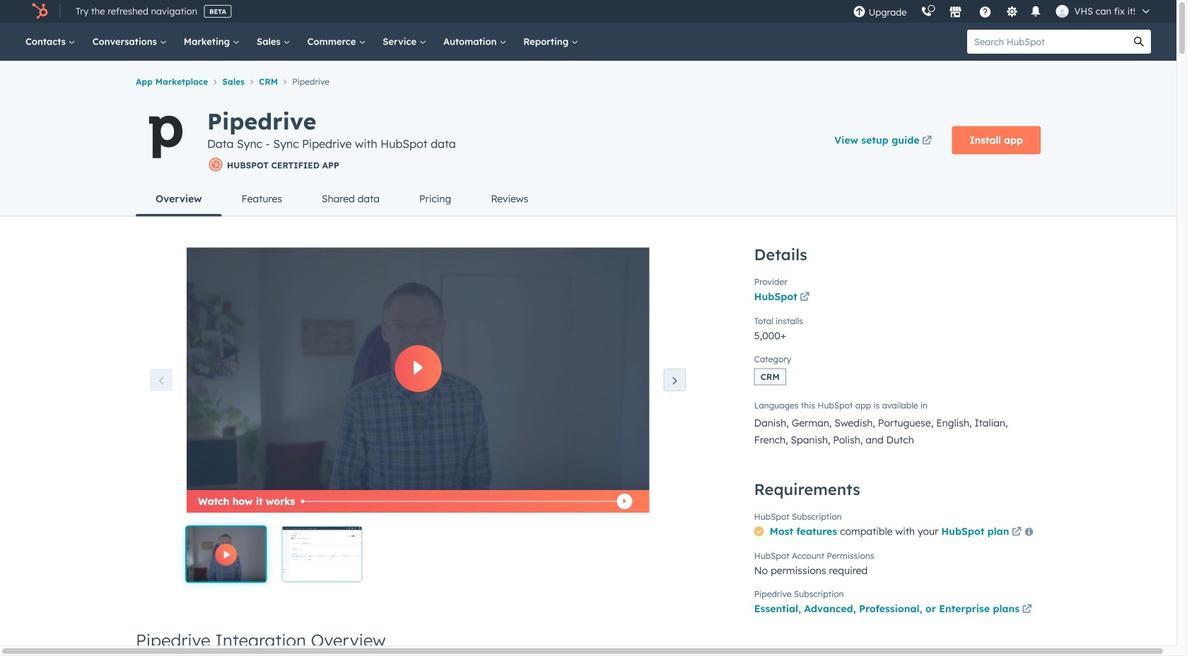 Task type: locate. For each thing, give the bounding box(es) containing it.
menu
[[846, 0, 1160, 23]]

next image
[[669, 376, 681, 388]]

1 vertical spatial navigation
[[136, 182, 1041, 218]]

0 vertical spatial navigation
[[136, 72, 1041, 90]]

2 navigation from the top
[[136, 182, 1041, 218]]

link opens in a new window image
[[800, 289, 810, 306], [800, 293, 810, 303], [1012, 525, 1022, 542], [1012, 528, 1022, 538], [1022, 602, 1032, 619], [1022, 606, 1032, 615]]

previous image
[[156, 376, 167, 388]]

navigation
[[136, 72, 1041, 90], [136, 182, 1041, 218]]



Task type: describe. For each thing, give the bounding box(es) containing it.
sync runs in the background to keep your databases up-to-date image
[[283, 528, 362, 582]]

marketplaces image
[[949, 6, 962, 19]]

Search HubSpot search field
[[967, 30, 1127, 54]]

1 navigation from the top
[[136, 72, 1041, 90]]

terry turtle image
[[1056, 5, 1069, 18]]

watch how it works image
[[187, 528, 266, 583]]



Task type: vqa. For each thing, say whether or not it's contained in the screenshot.
recent inside recent sales email replied date date picker
no



